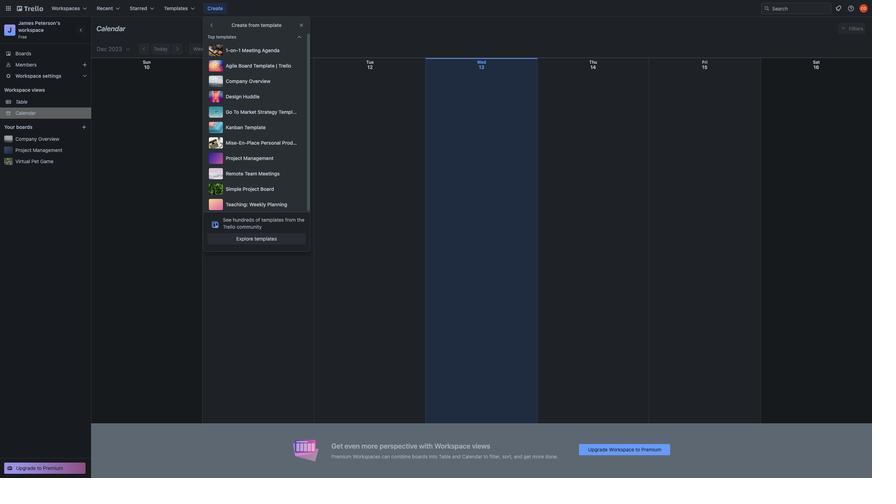 Task type: vqa. For each thing, say whether or not it's contained in the screenshot.
Sat
yes



Task type: describe. For each thing, give the bounding box(es) containing it.
mise-en-place personal productivity system
[[226, 140, 329, 146]]

wed
[[477, 60, 486, 65]]

workspace settings button
[[0, 70, 91, 82]]

1-on-1 meeting agenda
[[226, 47, 280, 53]]

kanban template
[[226, 124, 266, 130]]

2 vertical spatial project
[[243, 186, 259, 192]]

with
[[419, 442, 433, 450]]

table link
[[15, 99, 87, 106]]

strategy
[[258, 109, 277, 115]]

create for create
[[208, 5, 223, 11]]

filters
[[849, 26, 864, 32]]

meeting
[[242, 47, 261, 53]]

1 horizontal spatial project
[[226, 155, 242, 161]]

today button
[[151, 43, 170, 55]]

agile
[[226, 63, 237, 69]]

workspace navigation collapse icon image
[[76, 25, 86, 35]]

tue
[[366, 60, 374, 65]]

community
[[237, 224, 262, 230]]

0 horizontal spatial project
[[15, 147, 31, 153]]

j link
[[4, 25, 15, 36]]

views inside get even more perspective with workspace views premium workspaces can combine boards into table and calendar to filter, sort, and get more done.
[[472, 442, 491, 450]]

trello inside button
[[279, 63, 291, 69]]

huddle
[[243, 94, 260, 100]]

perspective
[[380, 442, 418, 450]]

agile board template | trello
[[226, 63, 291, 69]]

0 notifications image
[[835, 4, 843, 13]]

remote team meetings button
[[208, 167, 303, 181]]

boards
[[15, 50, 31, 56]]

0 horizontal spatial overview
[[38, 136, 59, 142]]

to
[[234, 109, 239, 115]]

upgrade for upgrade to premium
[[16, 466, 36, 472]]

1
[[238, 47, 241, 53]]

see
[[223, 217, 232, 223]]

go to market strategy template
[[226, 109, 300, 115]]

james
[[18, 20, 34, 26]]

teaching:
[[226, 202, 248, 208]]

james peterson's workspace link
[[18, 20, 62, 33]]

1 horizontal spatial board
[[260, 186, 274, 192]]

10
[[144, 64, 150, 70]]

workspace settings
[[15, 73, 61, 79]]

productivity
[[282, 140, 310, 146]]

create for create from template
[[232, 22, 247, 28]]

mon
[[254, 60, 263, 65]]

project management button
[[208, 151, 303, 166]]

Search field
[[770, 3, 831, 14]]

dec 2023
[[97, 46, 122, 52]]

top templates
[[208, 34, 236, 40]]

hundreds
[[233, 217, 254, 223]]

virtual pet game link
[[15, 158, 87, 165]]

0 horizontal spatial views
[[32, 87, 45, 93]]

template
[[261, 22, 282, 28]]

project management link
[[15, 147, 87, 154]]

0 vertical spatial table
[[15, 99, 28, 105]]

12
[[368, 64, 373, 70]]

the
[[297, 217, 305, 223]]

remote
[[226, 171, 244, 177]]

your boards
[[4, 124, 32, 130]]

company inside button
[[226, 78, 248, 84]]

overview inside button
[[249, 78, 271, 84]]

can
[[382, 454, 390, 460]]

settings
[[43, 73, 61, 79]]

1 and from the left
[[452, 454, 461, 460]]

1 vertical spatial company overview
[[15, 136, 59, 142]]

0 vertical spatial to
[[636, 447, 640, 453]]

combine
[[391, 454, 411, 460]]

place
[[247, 140, 260, 146]]

from inside see hundreds of templates from the trello community
[[285, 217, 296, 223]]

14
[[591, 64, 596, 70]]

design
[[226, 94, 242, 100]]

management inside button
[[244, 155, 274, 161]]

templates button
[[160, 3, 199, 14]]

boards inside get even more perspective with workspace views premium workspaces can combine boards into table and calendar to filter, sort, and get more done.
[[412, 454, 428, 460]]

into
[[429, 454, 438, 460]]

close popover image
[[299, 22, 304, 28]]

create button
[[203, 3, 227, 14]]

meetings
[[259, 171, 280, 177]]

week button
[[189, 43, 220, 55]]

to inside get even more perspective with workspace views premium workspaces can combine boards into table and calendar to filter, sort, and get more done.
[[484, 454, 488, 460]]

simple project board
[[226, 186, 274, 192]]

recent
[[97, 5, 113, 11]]

personal
[[261, 140, 281, 146]]

boards inside "element"
[[16, 124, 32, 130]]

your
[[4, 124, 15, 130]]

search image
[[764, 6, 770, 11]]

dec 2023 button
[[94, 43, 131, 55]]

primary element
[[0, 0, 872, 17]]

simple
[[226, 186, 242, 192]]

2023
[[108, 46, 122, 52]]

go to market strategy template button
[[208, 105, 303, 119]]

upgrade for upgrade workspace to premium
[[588, 447, 608, 453]]

0 vertical spatial from
[[249, 22, 260, 28]]

kanban
[[226, 124, 243, 130]]

james peterson's workspace free
[[18, 20, 62, 40]]

2 vertical spatial premium
[[43, 466, 63, 472]]

members
[[15, 62, 37, 68]]

team
[[245, 171, 257, 177]]

starred button
[[126, 3, 158, 14]]



Task type: locate. For each thing, give the bounding box(es) containing it.
1 horizontal spatial create
[[232, 22, 247, 28]]

1 horizontal spatial views
[[472, 442, 491, 450]]

1 horizontal spatial trello
[[279, 63, 291, 69]]

project up virtual
[[15, 147, 31, 153]]

get
[[524, 454, 531, 460]]

even
[[345, 442, 360, 450]]

design huddle
[[226, 94, 260, 100]]

project down team
[[243, 186, 259, 192]]

system
[[311, 140, 329, 146]]

0 horizontal spatial upgrade
[[16, 466, 36, 472]]

boards down with
[[412, 454, 428, 460]]

board left the 11
[[239, 63, 252, 69]]

back to home image
[[17, 3, 43, 14]]

calendar
[[96, 25, 126, 33], [15, 110, 36, 116], [462, 454, 483, 460]]

upgrade workspace to premium
[[588, 447, 662, 453]]

1 vertical spatial boards
[[412, 454, 428, 460]]

collapse image
[[297, 34, 302, 40]]

2 horizontal spatial calendar
[[462, 454, 483, 460]]

0 vertical spatial company overview
[[226, 78, 271, 84]]

0 vertical spatial trello
[[279, 63, 291, 69]]

teaching: weekly planning
[[226, 202, 287, 208]]

workspaces button
[[47, 3, 91, 14]]

filter,
[[490, 454, 501, 460]]

1 vertical spatial overview
[[38, 136, 59, 142]]

table down workspace views
[[15, 99, 28, 105]]

2 horizontal spatial project
[[243, 186, 259, 192]]

1 horizontal spatial management
[[244, 155, 274, 161]]

|
[[276, 63, 277, 69]]

0 vertical spatial templates
[[216, 34, 236, 40]]

simple project board button
[[208, 182, 303, 196]]

views down workspace settings on the left
[[32, 87, 45, 93]]

1 vertical spatial management
[[244, 155, 274, 161]]

0 horizontal spatial boards
[[16, 124, 32, 130]]

0 vertical spatial workspaces
[[52, 5, 80, 11]]

Calendar text field
[[96, 22, 126, 35]]

pet
[[31, 159, 39, 164]]

0 horizontal spatial premium
[[43, 466, 63, 472]]

0 vertical spatial project
[[15, 147, 31, 153]]

workspaces
[[52, 5, 80, 11], [353, 454, 381, 460]]

1 horizontal spatial premium
[[332, 454, 352, 460]]

0 vertical spatial premium
[[642, 447, 662, 453]]

1 vertical spatial to
[[484, 454, 488, 460]]

thu
[[590, 60, 597, 65]]

0 horizontal spatial more
[[362, 442, 378, 450]]

template
[[253, 63, 275, 69], [279, 109, 300, 115], [244, 124, 266, 130]]

0 horizontal spatial to
[[37, 466, 42, 472]]

from left the
[[285, 217, 296, 223]]

0 horizontal spatial from
[[249, 22, 260, 28]]

1 horizontal spatial company overview
[[226, 78, 271, 84]]

menu
[[208, 43, 329, 212]]

create inside button
[[208, 5, 223, 11]]

views up filter,
[[472, 442, 491, 450]]

1 horizontal spatial table
[[439, 454, 451, 460]]

upgrade workspace to premium link
[[579, 444, 671, 456]]

create from template
[[232, 22, 282, 28]]

0 vertical spatial board
[[239, 63, 252, 69]]

1 vertical spatial templates
[[262, 217, 284, 223]]

0 vertical spatial template
[[253, 63, 275, 69]]

1 horizontal spatial company
[[226, 78, 248, 84]]

workspace views
[[4, 87, 45, 93]]

0 vertical spatial calendar
[[96, 25, 126, 33]]

workspaces up peterson's at the left of the page
[[52, 5, 80, 11]]

more right get
[[533, 454, 544, 460]]

company overview down your boards with 3 items "element"
[[15, 136, 59, 142]]

from left template
[[249, 22, 260, 28]]

0 vertical spatial create
[[208, 5, 223, 11]]

workspace inside get even more perspective with workspace views premium workspaces can combine boards into table and calendar to filter, sort, and get more done.
[[435, 442, 471, 450]]

trello inside see hundreds of templates from the trello community
[[223, 224, 235, 230]]

calendar left filter,
[[462, 454, 483, 460]]

2 and from the left
[[514, 454, 523, 460]]

templates up 1-
[[216, 34, 236, 40]]

1 horizontal spatial overview
[[249, 78, 271, 84]]

calendar up your boards at the left top of the page
[[15, 110, 36, 116]]

1 vertical spatial from
[[285, 217, 296, 223]]

filters button
[[839, 23, 866, 34]]

of
[[256, 217, 260, 223]]

explore templates
[[236, 236, 277, 242]]

see hundreds of templates from the trello community
[[223, 217, 305, 230]]

0 vertical spatial upgrade
[[588, 447, 608, 453]]

template right "strategy"
[[279, 109, 300, 115]]

1 vertical spatial project management
[[226, 155, 274, 161]]

1 horizontal spatial project management
[[226, 155, 274, 161]]

boards link
[[0, 48, 91, 59]]

workspace inside dropdown button
[[15, 73, 41, 79]]

trello
[[279, 63, 291, 69], [223, 224, 235, 230]]

overview down the 11
[[249, 78, 271, 84]]

1 vertical spatial table
[[439, 454, 451, 460]]

table
[[15, 99, 28, 105], [439, 454, 451, 460]]

0 horizontal spatial management
[[33, 147, 62, 153]]

1 vertical spatial company
[[15, 136, 37, 142]]

company down your boards at the left top of the page
[[15, 136, 37, 142]]

project up the remote
[[226, 155, 242, 161]]

trello right |
[[279, 63, 291, 69]]

0 horizontal spatial create
[[208, 5, 223, 11]]

2 vertical spatial to
[[37, 466, 42, 472]]

create up return to previous screen icon
[[208, 5, 223, 11]]

1 horizontal spatial calendar
[[96, 25, 126, 33]]

2 horizontal spatial to
[[636, 447, 640, 453]]

sun
[[143, 60, 151, 65]]

templates down see hundreds of templates from the trello community
[[255, 236, 277, 242]]

0 horizontal spatial calendar
[[15, 110, 36, 116]]

0 horizontal spatial company
[[15, 136, 37, 142]]

0 vertical spatial project management
[[15, 147, 62, 153]]

get even more perspective with workspace views premium workspaces can combine boards into table and calendar to filter, sort, and get more done.
[[332, 442, 558, 460]]

more
[[362, 442, 378, 450], [533, 454, 544, 460]]

2 horizontal spatial premium
[[642, 447, 662, 453]]

sat
[[813, 60, 820, 65]]

templates inside the explore templates link
[[255, 236, 277, 242]]

planning
[[267, 202, 287, 208]]

management up game
[[33, 147, 62, 153]]

and right into
[[452, 454, 461, 460]]

boards right the your
[[16, 124, 32, 130]]

done.
[[546, 454, 558, 460]]

1 horizontal spatial and
[[514, 454, 523, 460]]

game
[[40, 159, 53, 164]]

board
[[239, 63, 252, 69], [260, 186, 274, 192]]

1-on-1 meeting agenda button
[[208, 43, 303, 58]]

1 vertical spatial premium
[[332, 454, 352, 460]]

overview
[[249, 78, 271, 84], [38, 136, 59, 142]]

workspaces inside 'workspaces' dropdown button
[[52, 5, 80, 11]]

0 vertical spatial company
[[226, 78, 248, 84]]

company overview button
[[208, 74, 303, 88]]

design huddle button
[[208, 90, 303, 104]]

company overview
[[226, 78, 271, 84], [15, 136, 59, 142]]

0 horizontal spatial board
[[239, 63, 252, 69]]

agile board template | trello button
[[208, 59, 303, 73]]

0 vertical spatial boards
[[16, 124, 32, 130]]

16
[[814, 64, 819, 70]]

premium inside get even more perspective with workspace views premium workspaces can combine boards into table and calendar to filter, sort, and get more done.
[[332, 454, 352, 460]]

1 vertical spatial workspaces
[[353, 454, 381, 460]]

1-
[[226, 47, 230, 53]]

top
[[208, 34, 215, 40]]

recent button
[[93, 3, 124, 14]]

templates
[[216, 34, 236, 40], [262, 217, 284, 223], [255, 236, 277, 242]]

more right even
[[362, 442, 378, 450]]

1 vertical spatial trello
[[223, 224, 235, 230]]

add board image
[[81, 124, 87, 130]]

1 horizontal spatial upgrade
[[588, 447, 608, 453]]

project management inside button
[[226, 155, 274, 161]]

open information menu image
[[848, 5, 855, 12]]

project management up team
[[226, 155, 274, 161]]

menu containing 1-on-1 meeting agenda
[[208, 43, 329, 212]]

2 vertical spatial templates
[[255, 236, 277, 242]]

0 vertical spatial management
[[33, 147, 62, 153]]

template inside button
[[244, 124, 266, 130]]

explore templates link
[[208, 234, 306, 245]]

0 vertical spatial overview
[[249, 78, 271, 84]]

calendar inside get even more perspective with workspace views premium workspaces can combine boards into table and calendar to filter, sort, and get more done.
[[462, 454, 483, 460]]

fri
[[702, 60, 708, 65]]

table right into
[[439, 454, 451, 460]]

return to previous screen image
[[209, 22, 215, 28]]

starred
[[130, 5, 147, 11]]

1 horizontal spatial more
[[533, 454, 544, 460]]

templates right of
[[262, 217, 284, 223]]

1 horizontal spatial boards
[[412, 454, 428, 460]]

mise-
[[226, 140, 239, 146]]

calendar link
[[15, 110, 87, 117]]

1 horizontal spatial to
[[484, 454, 488, 460]]

0 horizontal spatial trello
[[223, 224, 235, 230]]

templates for top templates
[[216, 34, 236, 40]]

2 vertical spatial calendar
[[462, 454, 483, 460]]

peterson's
[[35, 20, 60, 26]]

1 vertical spatial more
[[533, 454, 544, 460]]

today
[[154, 46, 168, 52]]

on-
[[230, 47, 238, 53]]

13
[[479, 64, 485, 70]]

management up remote team meetings button
[[244, 155, 274, 161]]

week
[[193, 46, 206, 52]]

your boards with 3 items element
[[4, 123, 71, 132]]

explore
[[236, 236, 253, 242]]

1 horizontal spatial from
[[285, 217, 296, 223]]

1 horizontal spatial workspaces
[[353, 454, 381, 460]]

go
[[226, 109, 232, 115]]

0 horizontal spatial table
[[15, 99, 28, 105]]

1 vertical spatial views
[[472, 442, 491, 450]]

0 horizontal spatial company overview
[[15, 136, 59, 142]]

0 vertical spatial views
[[32, 87, 45, 93]]

upgrade to premium link
[[4, 463, 86, 474]]

template down go to market strategy template button
[[244, 124, 266, 130]]

workspace
[[18, 27, 44, 33]]

1 vertical spatial template
[[279, 109, 300, 115]]

calendar down recent popup button
[[96, 25, 126, 33]]

company up design
[[226, 78, 248, 84]]

board down meetings
[[260, 186, 274, 192]]

sort,
[[503, 454, 513, 460]]

1 vertical spatial calendar
[[15, 110, 36, 116]]

0 vertical spatial more
[[362, 442, 378, 450]]

trello down see in the top left of the page
[[223, 224, 235, 230]]

project management
[[15, 147, 62, 153], [226, 155, 274, 161]]

workspaces inside get even more perspective with workspace views premium workspaces can combine boards into table and calendar to filter, sort, and get more done.
[[353, 454, 381, 460]]

1 vertical spatial upgrade
[[16, 466, 36, 472]]

dec
[[97, 46, 107, 52]]

christina overa (christinaovera) image
[[860, 4, 868, 13]]

1 vertical spatial board
[[260, 186, 274, 192]]

templates inside see hundreds of templates from the trello community
[[262, 217, 284, 223]]

company overview inside button
[[226, 78, 271, 84]]

0 horizontal spatial project management
[[15, 147, 62, 153]]

views
[[32, 87, 45, 93], [472, 442, 491, 450]]

and left get
[[514, 454, 523, 460]]

table inside get even more perspective with workspace views premium workspaces can combine boards into table and calendar to filter, sort, and get more done.
[[439, 454, 451, 460]]

teaching: weekly planning button
[[208, 198, 303, 212]]

workspaces down even
[[353, 454, 381, 460]]

create up top templates
[[232, 22, 247, 28]]

0 horizontal spatial and
[[452, 454, 461, 460]]

get
[[332, 442, 343, 450]]

remote team meetings
[[226, 171, 280, 177]]

boards
[[16, 124, 32, 130], [412, 454, 428, 460]]

1 vertical spatial create
[[232, 22, 247, 28]]

templates
[[164, 5, 188, 11]]

template left |
[[253, 63, 275, 69]]

agenda
[[262, 47, 280, 53]]

0 horizontal spatial workspaces
[[52, 5, 80, 11]]

market
[[240, 109, 256, 115]]

upgrade to premium
[[16, 466, 63, 472]]

11
[[256, 64, 261, 70]]

overview up project management link
[[38, 136, 59, 142]]

1 vertical spatial project
[[226, 155, 242, 161]]

2 vertical spatial template
[[244, 124, 266, 130]]

templates for explore templates
[[255, 236, 277, 242]]

company overview link
[[15, 136, 87, 143]]

project management up pet
[[15, 147, 62, 153]]

company overview up huddle
[[226, 78, 271, 84]]



